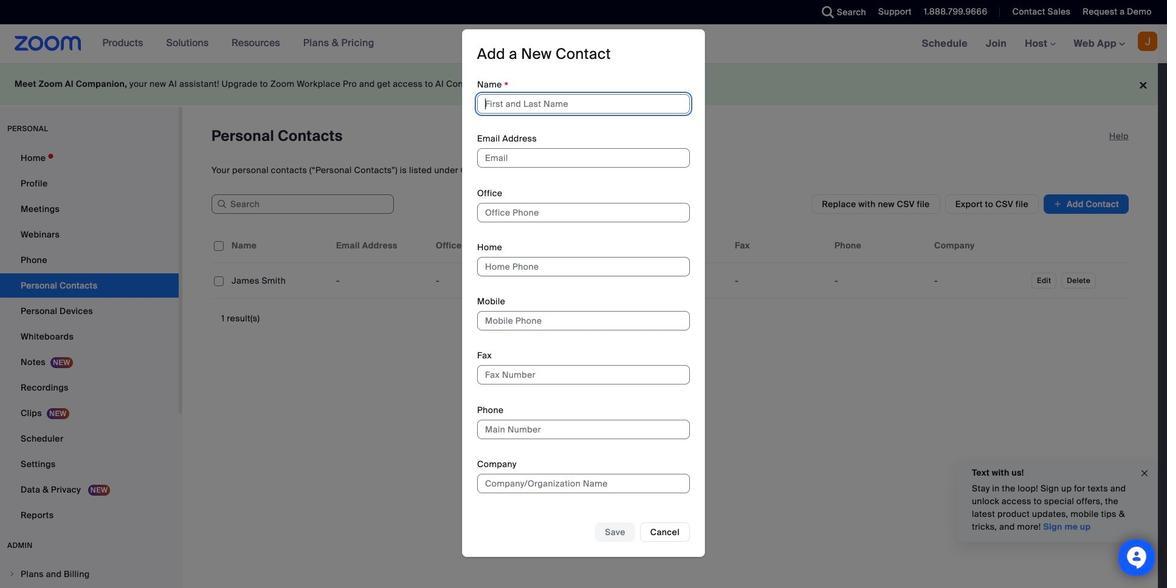 Task type: vqa. For each thing, say whether or not it's contained in the screenshot.
right image
no



Task type: locate. For each thing, give the bounding box(es) containing it.
close image
[[1141, 467, 1150, 481]]

Mobile Phone text field
[[478, 311, 690, 331]]

dialog
[[462, 29, 706, 558]]

banner
[[0, 24, 1168, 64]]

Office Phone text field
[[478, 203, 690, 222]]

Main Number text field
[[478, 420, 690, 440]]

cell
[[227, 269, 332, 293], [332, 269, 431, 293], [431, 269, 531, 293], [531, 269, 631, 293], [631, 269, 731, 293], [731, 269, 830, 293], [830, 269, 930, 293], [930, 269, 1030, 293]]

8 cell from the left
[[930, 269, 1030, 293]]

Company/Organization Name text field
[[478, 474, 690, 494]]

3 cell from the left
[[431, 269, 531, 293]]

meetings navigation
[[913, 24, 1168, 64]]

1 cell from the left
[[227, 269, 332, 293]]

2 cell from the left
[[332, 269, 431, 293]]

5 cell from the left
[[631, 269, 731, 293]]

footer
[[0, 63, 1159, 105]]

Search Contacts Input text field
[[212, 195, 394, 214]]

application
[[212, 229, 1139, 308]]

7 cell from the left
[[830, 269, 930, 293]]



Task type: describe. For each thing, give the bounding box(es) containing it.
personal menu menu
[[0, 146, 179, 529]]

4 cell from the left
[[531, 269, 631, 293]]

Home Phone text field
[[478, 257, 690, 277]]

6 cell from the left
[[731, 269, 830, 293]]

Email text field
[[478, 149, 690, 168]]

product information navigation
[[93, 24, 384, 63]]

add image
[[1054, 198, 1063, 210]]

First and Last Name text field
[[478, 94, 690, 114]]

Fax Number text field
[[478, 366, 690, 385]]



